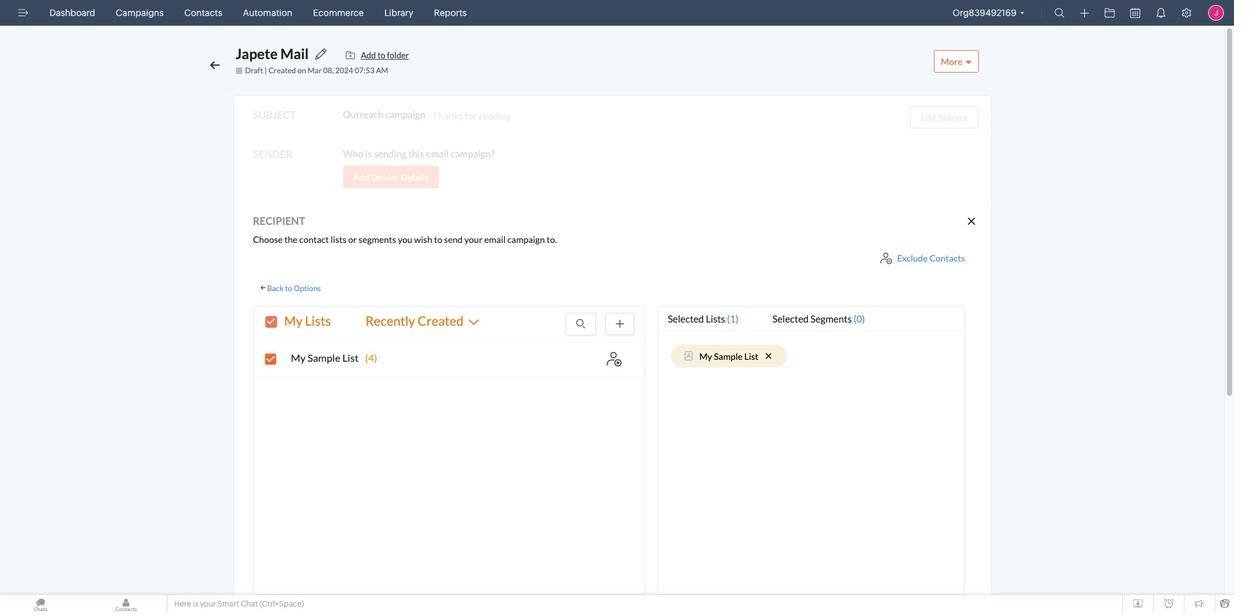 Task type: vqa. For each thing, say whether or not it's contained in the screenshot.
the Trial
no



Task type: locate. For each thing, give the bounding box(es) containing it.
contacts link
[[179, 0, 228, 26]]

configure settings image
[[1182, 8, 1192, 18]]

library link
[[379, 0, 419, 26]]

campaigns link
[[111, 0, 169, 26]]

automation
[[243, 8, 293, 18]]

smart
[[218, 600, 239, 609]]

chat
[[241, 600, 258, 609]]

your
[[200, 600, 216, 609]]

dashboard link
[[44, 0, 100, 26]]

is
[[193, 600, 198, 609]]

ecommerce link
[[308, 0, 369, 26]]

campaigns
[[116, 8, 164, 18]]

chats image
[[0, 595, 81, 613]]

contacts
[[184, 8, 222, 18]]



Task type: describe. For each thing, give the bounding box(es) containing it.
ecommerce
[[313, 8, 364, 18]]

contacts image
[[86, 595, 167, 613]]

org839492169
[[953, 8, 1017, 18]]

library
[[384, 8, 414, 18]]

search image
[[1055, 8, 1065, 18]]

dashboard
[[50, 8, 95, 18]]

here
[[174, 600, 191, 609]]

calendar image
[[1131, 8, 1140, 18]]

here is your smart chat (ctrl+space)
[[174, 600, 304, 609]]

folder image
[[1105, 8, 1115, 18]]

reports
[[434, 8, 467, 18]]

notifications image
[[1156, 8, 1166, 18]]

quick actions image
[[1080, 8, 1089, 18]]

automation link
[[238, 0, 298, 26]]

(ctrl+space)
[[259, 600, 304, 609]]

reports link
[[429, 0, 472, 26]]



